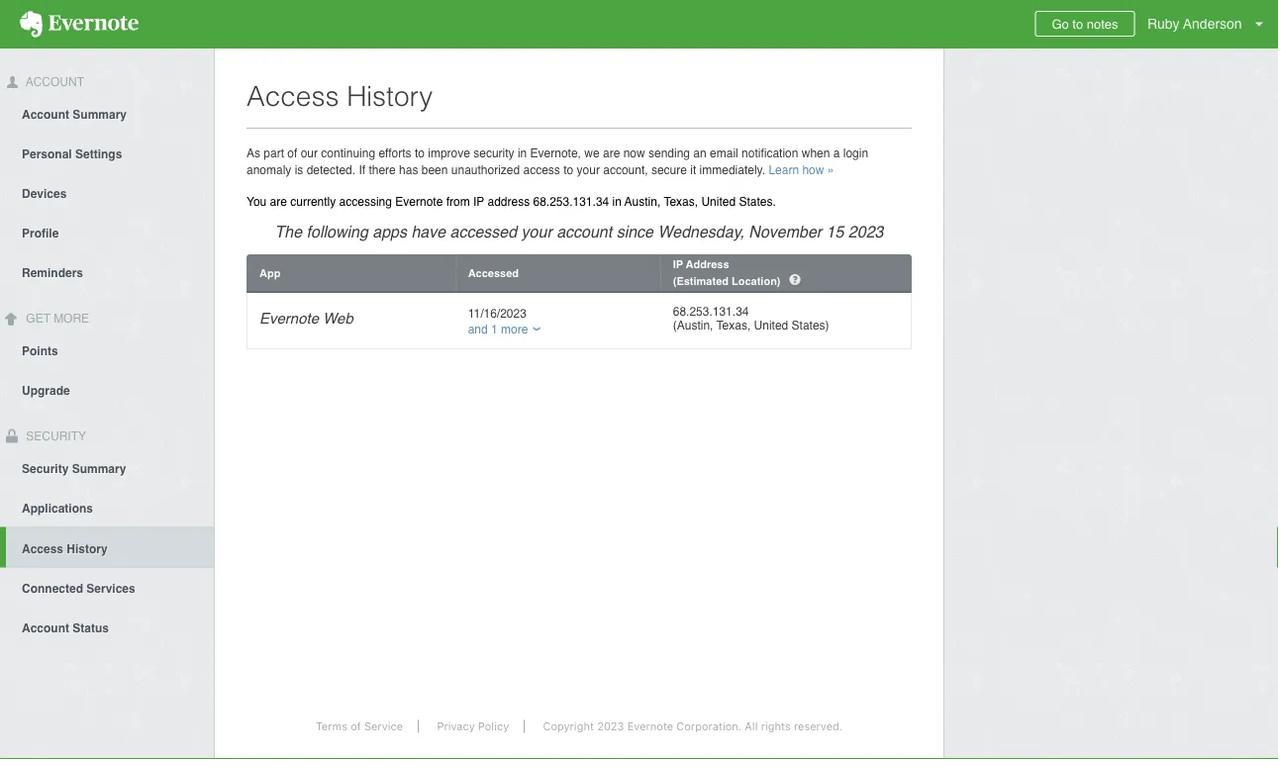 Task type: locate. For each thing, give the bounding box(es) containing it.
ip right "from"
[[473, 195, 485, 209]]

as part of our continuing efforts to improve security in evernote, we are now sending an email notification when a login anomaly is detected. if there has been unauthorized access to your account, secure it immediately.
[[247, 146, 869, 177]]

account status link
[[0, 608, 214, 647]]

ip inside ip address (estimated location)
[[673, 259, 683, 271]]

a
[[834, 146, 840, 160]]

access history
[[247, 80, 433, 112], [22, 542, 108, 556]]

ruby
[[1148, 16, 1180, 32]]

in
[[518, 146, 527, 160], [613, 195, 622, 209]]

0 vertical spatial ip
[[473, 195, 485, 209]]

efforts
[[379, 146, 412, 160]]

2023 right copyright
[[597, 721, 625, 733]]

from
[[446, 195, 470, 209]]

in inside as part of our continuing efforts to improve security in evernote, we are now sending an email notification when a login anomaly is detected. if there has been unauthorized access to your account, secure it immediately.
[[518, 146, 527, 160]]

account for account summary
[[22, 108, 69, 122]]

0 vertical spatial access history
[[247, 80, 433, 112]]

security up security summary
[[23, 429, 86, 443]]

of
[[288, 146, 297, 160], [351, 721, 361, 733]]

security up applications
[[22, 462, 69, 476]]

go to notes
[[1052, 16, 1119, 31]]

following
[[307, 222, 368, 241]]

texas, down secure
[[664, 195, 698, 209]]

security summary
[[22, 462, 126, 476]]

ip up (estimated
[[673, 259, 683, 271]]

1
[[491, 323, 498, 337]]

access history down applications
[[22, 542, 108, 556]]

account,
[[603, 163, 648, 177]]

0 vertical spatial 2023
[[849, 222, 884, 241]]

0 horizontal spatial history
[[67, 542, 108, 556]]

0 horizontal spatial evernote
[[260, 310, 319, 327]]

learn
[[769, 163, 799, 177]]

68.253.131.34 up the following apps have accessed your account since wednesday, november 15 2023
[[533, 195, 609, 209]]

1 horizontal spatial united
[[754, 319, 789, 333]]

profile
[[22, 227, 59, 240]]

11/16/2023
[[468, 307, 527, 321]]

0 vertical spatial summary
[[73, 108, 127, 122]]

0 vertical spatial history
[[347, 80, 433, 112]]

connected services link
[[0, 568, 214, 608]]

0 horizontal spatial texas,
[[664, 195, 698, 209]]

your down the we
[[577, 163, 600, 177]]

to right go
[[1073, 16, 1084, 31]]

we
[[585, 146, 600, 160]]

1 horizontal spatial your
[[577, 163, 600, 177]]

2 vertical spatial to
[[564, 163, 574, 177]]

evernote left corporation.
[[628, 721, 674, 733]]

2 horizontal spatial evernote
[[628, 721, 674, 733]]

1 horizontal spatial 2023
[[849, 222, 884, 241]]

evernote left 'web'
[[260, 310, 319, 327]]

reminders link
[[0, 252, 214, 292]]

security for security summary
[[22, 462, 69, 476]]

in left austin,
[[613, 195, 622, 209]]

personal
[[22, 147, 72, 161]]

1 vertical spatial in
[[613, 195, 622, 209]]

history up connected services
[[67, 542, 108, 556]]

(estimated
[[673, 275, 729, 287]]

1 vertical spatial summary
[[72, 462, 126, 476]]

are right the we
[[603, 146, 620, 160]]

68.253.131.34 down (estimated
[[673, 305, 749, 319]]

to
[[1073, 16, 1084, 31], [415, 146, 425, 160], [564, 163, 574, 177]]

get
[[26, 312, 50, 326]]

and 1 more
[[468, 323, 528, 337]]

in up access
[[518, 146, 527, 160]]

0 horizontal spatial 2023
[[597, 721, 625, 733]]

united up 'wednesday,'
[[702, 195, 736, 209]]

devices link
[[0, 173, 214, 213]]

continuing
[[321, 146, 375, 160]]

evernote up have
[[396, 195, 443, 209]]

are right you
[[270, 195, 287, 209]]

texas, right the '(austin,'
[[717, 319, 751, 333]]

»
[[828, 163, 834, 177]]

2 vertical spatial evernote
[[628, 721, 674, 733]]

1 vertical spatial security
[[22, 462, 69, 476]]

1 vertical spatial account
[[22, 108, 69, 122]]

to up has
[[415, 146, 425, 160]]

profile link
[[0, 213, 214, 252]]

1 horizontal spatial evernote
[[396, 195, 443, 209]]

is
[[295, 163, 303, 177]]

your inside as part of our continuing efforts to improve security in evernote, we are now sending an email notification when a login anomaly is detected. if there has been unauthorized access to your account, secure it immediately.
[[577, 163, 600, 177]]

go to notes link
[[1035, 11, 1136, 37]]

0 vertical spatial to
[[1073, 16, 1084, 31]]

0 vertical spatial evernote
[[396, 195, 443, 209]]

evernote link
[[0, 0, 158, 49]]

1 horizontal spatial texas,
[[717, 319, 751, 333]]

1 vertical spatial are
[[270, 195, 287, 209]]

1 horizontal spatial are
[[603, 146, 620, 160]]

1 vertical spatial access
[[22, 542, 63, 556]]

personal settings
[[22, 147, 122, 161]]

1 horizontal spatial history
[[347, 80, 433, 112]]

summary for account summary
[[73, 108, 127, 122]]

history
[[347, 80, 433, 112], [67, 542, 108, 556]]

you
[[247, 195, 267, 209]]

access up our
[[247, 80, 339, 112]]

1 horizontal spatial ip
[[673, 259, 683, 271]]

go
[[1052, 16, 1069, 31]]

1 vertical spatial access history
[[22, 542, 108, 556]]

points
[[22, 344, 58, 358]]

your down you are currently accessing evernote from ip address 68.253.131.34 in austin, texas, united states.
[[522, 222, 552, 241]]

notes
[[1087, 16, 1119, 31]]

united
[[702, 195, 736, 209], [754, 319, 789, 333]]

0 vertical spatial account
[[23, 75, 84, 89]]

0 horizontal spatial of
[[288, 146, 297, 160]]

evernote image
[[0, 11, 158, 38]]

security
[[23, 429, 86, 443], [22, 462, 69, 476]]

1 vertical spatial 68.253.131.34
[[673, 305, 749, 319]]

1 vertical spatial 2023
[[597, 721, 625, 733]]

access
[[247, 80, 339, 112], [22, 542, 63, 556]]

0 horizontal spatial to
[[415, 146, 425, 160]]

0 vertical spatial your
[[577, 163, 600, 177]]

privacy policy
[[437, 721, 509, 733]]

0 horizontal spatial in
[[518, 146, 527, 160]]

1 vertical spatial united
[[754, 319, 789, 333]]

if
[[359, 163, 366, 177]]

security
[[474, 146, 515, 160]]

to down evernote,
[[564, 163, 574, 177]]

account up the account summary
[[23, 75, 84, 89]]

notification
[[742, 146, 799, 160]]

1 vertical spatial your
[[522, 222, 552, 241]]

your
[[577, 163, 600, 177], [522, 222, 552, 241]]

1 vertical spatial texas,
[[717, 319, 751, 333]]

1 vertical spatial of
[[351, 721, 361, 733]]

summary
[[73, 108, 127, 122], [72, 462, 126, 476]]

accessed
[[468, 267, 519, 279]]

applications link
[[0, 488, 214, 527]]

upgrade
[[22, 384, 70, 398]]

1 horizontal spatial in
[[613, 195, 622, 209]]

account
[[23, 75, 84, 89], [22, 108, 69, 122], [22, 621, 69, 635]]

more
[[501, 323, 528, 337]]

2 vertical spatial account
[[22, 621, 69, 635]]

summary for security summary
[[72, 462, 126, 476]]

service
[[364, 721, 403, 733]]

1 horizontal spatial to
[[564, 163, 574, 177]]

address
[[488, 195, 530, 209]]

0 horizontal spatial access history
[[22, 542, 108, 556]]

0 vertical spatial united
[[702, 195, 736, 209]]

0 vertical spatial in
[[518, 146, 527, 160]]

history up efforts
[[347, 80, 433, 112]]

0 vertical spatial 68.253.131.34
[[533, 195, 609, 209]]

since
[[617, 222, 654, 241]]

68.253.131.34
[[533, 195, 609, 209], [673, 305, 749, 319]]

1 horizontal spatial 68.253.131.34
[[673, 305, 749, 319]]

account for account
[[23, 75, 84, 89]]

access history up continuing
[[247, 80, 433, 112]]

0 horizontal spatial united
[[702, 195, 736, 209]]

anderson
[[1184, 16, 1243, 32]]

0 vertical spatial security
[[23, 429, 86, 443]]

0 vertical spatial of
[[288, 146, 297, 160]]

1 vertical spatial ip
[[673, 259, 683, 271]]

and
[[468, 323, 488, 337]]

united left the states)
[[754, 319, 789, 333]]

account for account status
[[22, 621, 69, 635]]

evernote web
[[260, 310, 353, 327]]

access up connected
[[22, 542, 63, 556]]

2023 right 15
[[849, 222, 884, 241]]

of right "terms"
[[351, 721, 361, 733]]

account up personal
[[22, 108, 69, 122]]

0 horizontal spatial ip
[[473, 195, 485, 209]]

points link
[[0, 330, 214, 370]]

of left our
[[288, 146, 297, 160]]

the following apps have accessed your account since wednesday, november 15 2023
[[275, 222, 884, 241]]

the
[[275, 222, 302, 241]]

account down connected
[[22, 621, 69, 635]]

security for security
[[23, 429, 86, 443]]

summary up "personal settings" link
[[73, 108, 127, 122]]

terms of service link
[[301, 721, 419, 733]]

detected.
[[307, 163, 356, 177]]

security inside security summary link
[[22, 462, 69, 476]]

summary up applications link at the left bottom
[[72, 462, 126, 476]]

0 vertical spatial are
[[603, 146, 620, 160]]

2 horizontal spatial to
[[1073, 16, 1084, 31]]

learn how »
[[769, 163, 834, 177]]

texas,
[[664, 195, 698, 209], [717, 319, 751, 333]]

0 horizontal spatial your
[[522, 222, 552, 241]]

texas, inside the 68.253.131.34 (austin, texas, united states)
[[717, 319, 751, 333]]

0 vertical spatial access
[[247, 80, 339, 112]]

0 horizontal spatial access
[[22, 542, 63, 556]]



Task type: vqa. For each thing, say whether or not it's contained in the screenshot.
UNITED
yes



Task type: describe. For each thing, give the bounding box(es) containing it.
november
[[749, 222, 822, 241]]

how
[[803, 163, 825, 177]]

copyright 2023 evernote corporation. all rights reserved.
[[543, 721, 843, 733]]

personal settings link
[[0, 134, 214, 173]]

1 vertical spatial evernote
[[260, 310, 319, 327]]

get more
[[23, 312, 89, 326]]

ruby anderson link
[[1143, 0, 1279, 49]]

states)
[[792, 319, 830, 333]]

privacy policy link
[[422, 721, 525, 733]]

states.
[[739, 195, 776, 209]]

0 vertical spatial texas,
[[664, 195, 698, 209]]

copyright
[[543, 721, 594, 733]]

have
[[411, 222, 446, 241]]

location)
[[732, 275, 781, 287]]

of inside as part of our continuing efforts to improve security in evernote, we are now sending an email notification when a login anomaly is detected. if there has been unauthorized access to your account, secure it immediately.
[[288, 146, 297, 160]]

reminders
[[22, 266, 83, 280]]

in for austin,
[[613, 195, 622, 209]]

1 horizontal spatial of
[[351, 721, 361, 733]]

improve
[[428, 146, 470, 160]]

ruby anderson
[[1148, 16, 1243, 32]]

secure
[[652, 163, 687, 177]]

privacy
[[437, 721, 475, 733]]

15
[[827, 222, 844, 241]]

68.253.131.34 (austin, texas, united states)
[[673, 305, 830, 333]]

an
[[694, 146, 707, 160]]

account status
[[22, 621, 109, 635]]

united inside the 68.253.131.34 (austin, texas, united states)
[[754, 319, 789, 333]]

services
[[87, 582, 135, 596]]

currently
[[290, 195, 336, 209]]

0 horizontal spatial are
[[270, 195, 287, 209]]

more
[[54, 312, 89, 326]]

in for evernote,
[[518, 146, 527, 160]]

app
[[260, 267, 281, 279]]

evernote,
[[530, 146, 581, 160]]

account
[[557, 222, 612, 241]]

1 vertical spatial history
[[67, 542, 108, 556]]

learn how » link
[[769, 163, 834, 177]]

connected
[[22, 582, 83, 596]]

upgrade link
[[0, 370, 214, 410]]

unauthorized
[[451, 163, 520, 177]]

account summary link
[[0, 94, 214, 134]]

email
[[710, 146, 739, 160]]

apps
[[373, 222, 407, 241]]

sending
[[649, 146, 690, 160]]

ip address (estimated location)
[[673, 259, 784, 287]]

are inside as part of our continuing efforts to improve security in evernote, we are now sending an email notification when a login anomaly is detected. if there has been unauthorized access to your account, secure it immediately.
[[603, 146, 620, 160]]

terms
[[316, 721, 348, 733]]

part
[[264, 146, 284, 160]]

0 horizontal spatial 68.253.131.34
[[533, 195, 609, 209]]

has
[[399, 163, 418, 177]]

now
[[624, 146, 645, 160]]

(austin,
[[673, 319, 714, 333]]

all
[[745, 721, 758, 733]]

accessed
[[450, 222, 517, 241]]

settings
[[75, 147, 122, 161]]

when
[[802, 146, 830, 160]]

immediately.
[[700, 163, 766, 177]]

security summary link
[[0, 448, 214, 488]]

login
[[844, 146, 869, 160]]

devices
[[22, 187, 67, 201]]

1 vertical spatial to
[[415, 146, 425, 160]]

you are currently accessing evernote from ip address 68.253.131.34 in austin, texas, united states.
[[247, 195, 776, 209]]

1 horizontal spatial access
[[247, 80, 339, 112]]

corporation.
[[677, 721, 742, 733]]

been
[[422, 163, 448, 177]]

1 horizontal spatial access history
[[247, 80, 433, 112]]

account summary
[[22, 108, 127, 122]]

access
[[523, 163, 560, 177]]

access history link
[[6, 527, 214, 568]]

68.253.131.34 inside the 68.253.131.34 (austin, texas, united states)
[[673, 305, 749, 319]]

anomaly
[[247, 163, 292, 177]]

terms of service
[[316, 721, 403, 733]]

accessing
[[339, 195, 392, 209]]

wednesday,
[[658, 222, 745, 241]]

reserved.
[[794, 721, 843, 733]]

austin,
[[625, 195, 661, 209]]



